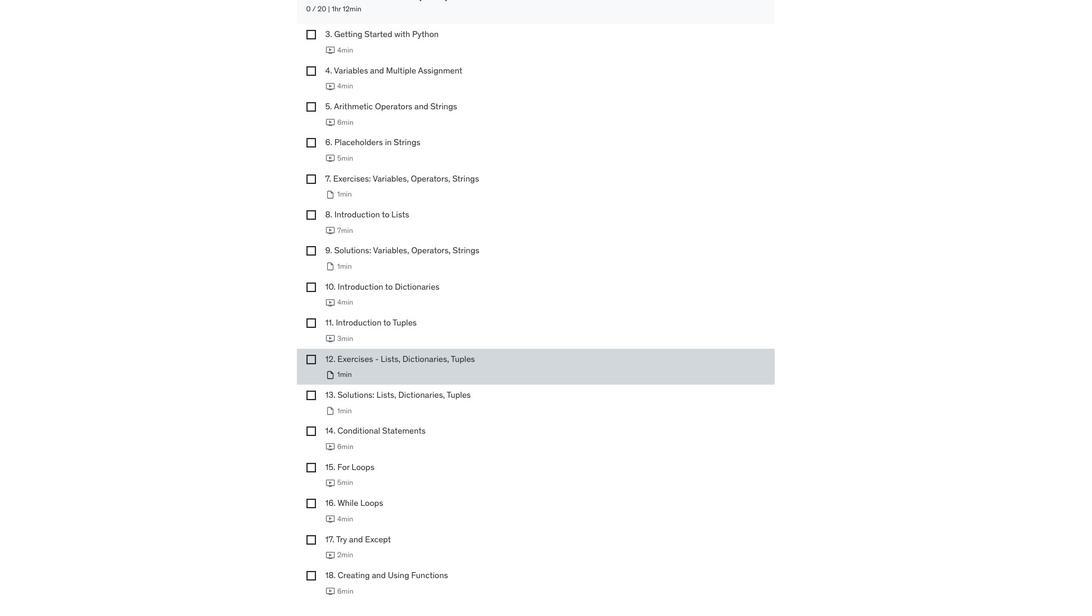 Task type: describe. For each thing, give the bounding box(es) containing it.
1min for 7.
[[337, 190, 352, 199]]

started
[[365, 29, 393, 40]]

and right operators on the left top of the page
[[415, 101, 429, 112]]

5. arithmetic operators and strings
[[325, 101, 457, 112]]

xsmall image for 12. exercises - lists, dictionaries, tuples
[[306, 355, 316, 364]]

variables, for solutions:
[[373, 245, 409, 256]]

4min for while
[[337, 515, 353, 523]]

variables, for exercises:
[[373, 173, 409, 184]]

statements
[[382, 426, 426, 437]]

18.
[[325, 570, 336, 581]]

play try and except image
[[325, 551, 335, 560]]

8. introduction to lists
[[325, 209, 409, 220]]

play getting started with python image
[[325, 45, 335, 55]]

play introduction to tuples image
[[325, 334, 335, 344]]

6.
[[325, 137, 333, 148]]

lists
[[392, 209, 409, 220]]

0 vertical spatial dictionaries,
[[403, 354, 449, 364]]

18. creating and using functions
[[325, 570, 448, 581]]

5.
[[325, 101, 332, 112]]

9. solutions: variables, operators, strings
[[325, 245, 480, 256]]

getting
[[334, 29, 363, 40]]

xsmall image for 15. for loops
[[306, 463, 316, 473]]

creating
[[338, 570, 370, 581]]

operators, for 9. solutions: variables, operators, strings
[[411, 245, 451, 256]]

6min for creating
[[337, 587, 354, 596]]

and for multiple
[[370, 65, 384, 76]]

multiple
[[386, 65, 416, 76]]

solutions: for lists,
[[338, 390, 375, 400]]

xsmall image for 3. getting started with python
[[306, 30, 316, 40]]

4min for getting
[[337, 45, 353, 54]]

0 vertical spatial tuples
[[393, 318, 417, 328]]

xsmall image for 7. exercises: variables, operators, strings
[[306, 174, 316, 184]]

and for using
[[372, 570, 386, 581]]

strings for 5. arithmetic operators and strings
[[431, 101, 457, 112]]

6. placeholders in strings
[[325, 137, 421, 148]]

|
[[328, 4, 330, 13]]

12.
[[325, 354, 336, 364]]

9.
[[325, 245, 332, 256]]

4. variables and multiple assignment
[[325, 65, 463, 76]]

arithmetic
[[334, 101, 373, 112]]

7min
[[337, 226, 353, 235]]

15. for loops
[[325, 462, 375, 473]]

using
[[388, 570, 409, 581]]

6min for conditional
[[337, 442, 354, 451]]

0 / 20 | 1hr 12min
[[306, 4, 362, 13]]

operators
[[375, 101, 413, 112]]

play conditional statements image
[[325, 443, 335, 452]]

0 vertical spatial lists,
[[381, 354, 401, 364]]

loops for 15. for loops
[[352, 462, 375, 473]]

3.
[[325, 29, 332, 40]]

with
[[395, 29, 410, 40]]

strings for 7. exercises: variables, operators, strings
[[453, 173, 479, 184]]

loops for 16. while loops
[[361, 498, 383, 509]]

xsmall image for 4. variables and multiple assignment
[[306, 66, 316, 76]]

20
[[318, 4, 327, 13]]

play introduction to dictionaries image
[[325, 298, 335, 308]]

13.
[[325, 390, 336, 400]]

15.
[[325, 462, 336, 473]]

play variables and multiple assignment image
[[325, 82, 335, 91]]

conditional
[[338, 426, 380, 437]]

1 vertical spatial tuples
[[451, 354, 475, 364]]

17.
[[325, 534, 335, 545]]

5min for for
[[337, 478, 353, 487]]

2min
[[337, 551, 353, 560]]

1min for 12.
[[337, 370, 352, 379]]

strings for 9. solutions: variables, operators, strings
[[453, 245, 480, 256]]

except
[[365, 534, 391, 545]]

7.
[[325, 173, 331, 184]]

play while loops image
[[325, 515, 335, 524]]

xsmall image for 18. creating and using functions
[[306, 571, 316, 581]]

operators, for 7. exercises: variables, operators, strings
[[411, 173, 451, 184]]

dictionaries
[[395, 281, 440, 292]]

17. try and except
[[325, 534, 391, 545]]

12min
[[343, 4, 362, 13]]



Task type: locate. For each thing, give the bounding box(es) containing it.
and left multiple
[[370, 65, 384, 76]]

14. conditional statements
[[325, 426, 426, 437]]

xsmall image for 6. placeholders in strings
[[306, 138, 316, 148]]

4min right play variables and multiple assignment image
[[337, 81, 353, 90]]

introduction up 3min
[[336, 318, 382, 328]]

2 4min from the top
[[337, 81, 353, 90]]

0 vertical spatial to
[[382, 209, 390, 220]]

solutions:
[[334, 245, 371, 256], [338, 390, 375, 400]]

xsmall image left 4.
[[306, 66, 316, 76]]

5 xsmall image from the top
[[306, 355, 316, 364]]

11. introduction to tuples
[[325, 318, 417, 328]]

0 vertical spatial 6min
[[337, 117, 354, 126]]

1min for 13.
[[337, 406, 352, 415]]

solutions: for variables,
[[334, 245, 371, 256]]

for
[[338, 462, 350, 473]]

variables, up 10. introduction to dictionaries
[[373, 245, 409, 256]]

xsmall image left 7.
[[306, 174, 316, 184]]

1 vertical spatial dictionaries,
[[399, 390, 445, 400]]

python
[[412, 29, 439, 40]]

xsmall image left '13.'
[[306, 391, 316, 400]]

introduction
[[335, 209, 380, 220], [338, 281, 384, 292], [336, 318, 382, 328]]

1min right start exercises - lists, dictionaries, tuples icon
[[337, 370, 352, 379]]

exercises:
[[333, 173, 371, 184]]

7 xsmall image from the top
[[306, 535, 316, 545]]

1 vertical spatial loops
[[361, 498, 383, 509]]

8 xsmall image from the top
[[306, 571, 316, 581]]

6min for arithmetic
[[337, 117, 354, 126]]

introduction up 7min
[[335, 209, 380, 220]]

2 vertical spatial tuples
[[447, 390, 471, 400]]

xsmall image left 5.
[[306, 102, 316, 112]]

10. introduction to dictionaries
[[325, 281, 440, 292]]

4 xsmall image from the top
[[306, 174, 316, 184]]

xsmall image for 16. while loops
[[306, 499, 316, 509]]

3 xsmall image from the top
[[306, 247, 316, 256]]

13. solutions: lists, dictionaries, tuples
[[325, 390, 471, 400]]

xsmall image for 17. try and except
[[306, 535, 316, 545]]

10.
[[325, 281, 336, 292]]

introduction right 10.
[[338, 281, 384, 292]]

play for loops image
[[325, 479, 335, 488]]

7 xsmall image from the top
[[306, 427, 316, 437]]

operators,
[[411, 173, 451, 184], [411, 245, 451, 256]]

start solutions: lists, dictionaries, tuples image
[[325, 406, 335, 416]]

loops right while
[[361, 498, 383, 509]]

in
[[385, 137, 392, 148]]

/
[[312, 4, 316, 13]]

xsmall image for 8. introduction to lists
[[306, 210, 316, 220]]

8.
[[325, 209, 333, 220]]

to for lists
[[382, 209, 390, 220]]

1 vertical spatial operators,
[[411, 245, 451, 256]]

play introduction to lists image
[[325, 226, 335, 236]]

xsmall image for 9. solutions: variables, operators, strings
[[306, 247, 316, 256]]

play creating and using functions image
[[325, 587, 335, 596]]

4min for introduction
[[337, 298, 353, 307]]

16. while loops
[[325, 498, 383, 509]]

variables, down in at the left top of page
[[373, 173, 409, 184]]

0
[[306, 4, 311, 13]]

dictionaries, up statements
[[399, 390, 445, 400]]

solutions: down 7min
[[334, 245, 371, 256]]

xsmall image left 3.
[[306, 30, 316, 40]]

4min right the play getting started with python image
[[337, 45, 353, 54]]

xsmall image left 10.
[[306, 283, 316, 292]]

xsmall image left 9.
[[306, 247, 316, 256]]

lists, down -
[[377, 390, 396, 400]]

start exercises: variables, operators, strings image
[[325, 190, 335, 199]]

4 1min from the top
[[337, 406, 352, 415]]

5min right play for loops image
[[337, 478, 353, 487]]

to for tuples
[[383, 318, 391, 328]]

2 6min from the top
[[337, 442, 354, 451]]

lists,
[[381, 354, 401, 364], [377, 390, 396, 400]]

1 6min from the top
[[337, 117, 354, 126]]

start exercises - lists, dictionaries, tuples image
[[325, 370, 335, 380]]

1min
[[337, 190, 352, 199], [337, 262, 352, 271], [337, 370, 352, 379], [337, 406, 352, 415]]

1 xsmall image from the top
[[306, 30, 316, 40]]

16.
[[325, 498, 336, 509]]

introduction for 10.
[[338, 281, 384, 292]]

xsmall image left 11.
[[306, 319, 316, 328]]

and for except
[[349, 534, 363, 545]]

0 vertical spatial solutions:
[[334, 245, 371, 256]]

strings
[[431, 101, 457, 112], [394, 137, 421, 148], [453, 173, 479, 184], [453, 245, 480, 256]]

3min
[[337, 334, 353, 343]]

5min
[[337, 154, 353, 163], [337, 478, 353, 487]]

loops
[[352, 462, 375, 473], [361, 498, 383, 509]]

5min right play placeholders in strings icon
[[337, 154, 353, 163]]

0 vertical spatial 5min
[[337, 154, 353, 163]]

assignment
[[418, 65, 463, 76]]

xsmall image left 14.
[[306, 427, 316, 437]]

xsmall image for 14. conditional statements
[[306, 427, 316, 437]]

exercises
[[338, 354, 373, 364]]

xsmall image for 11. introduction to tuples
[[306, 319, 316, 328]]

11.
[[325, 318, 334, 328]]

1 vertical spatial lists,
[[377, 390, 396, 400]]

4.
[[325, 65, 332, 76]]

2 xsmall image from the top
[[306, 66, 316, 76]]

variables,
[[373, 173, 409, 184], [373, 245, 409, 256]]

6 xsmall image from the top
[[306, 391, 316, 400]]

xsmall image left 6.
[[306, 138, 316, 148]]

4min
[[337, 45, 353, 54], [337, 81, 353, 90], [337, 298, 353, 307], [337, 515, 353, 523]]

2 xsmall image from the top
[[306, 210, 316, 220]]

6min right 'play conditional statements' image
[[337, 442, 354, 451]]

xsmall image left 18.
[[306, 571, 316, 581]]

xsmall image left 8.
[[306, 210, 316, 220]]

3. getting started with python
[[325, 29, 439, 40]]

dictionaries,
[[403, 354, 449, 364], [399, 390, 445, 400]]

3 xsmall image from the top
[[306, 102, 316, 112]]

14.
[[325, 426, 336, 437]]

5 xsmall image from the top
[[306, 319, 316, 328]]

6min right the play creating and using functions image
[[337, 587, 354, 596]]

start solutions: variables, operators, strings image
[[325, 262, 335, 272]]

solutions: right '13.'
[[338, 390, 375, 400]]

lists, right -
[[381, 354, 401, 364]]

1 vertical spatial to
[[385, 281, 393, 292]]

6min right the play arithmetic operators and strings image
[[337, 117, 354, 126]]

1 vertical spatial 6min
[[337, 442, 354, 451]]

xsmall image
[[306, 138, 316, 148], [306, 210, 316, 220], [306, 247, 316, 256], [306, 283, 316, 292], [306, 319, 316, 328], [306, 463, 316, 473], [306, 535, 316, 545], [306, 571, 316, 581]]

3 6min from the top
[[337, 587, 354, 596]]

4 4min from the top
[[337, 515, 353, 523]]

1 vertical spatial 5min
[[337, 478, 353, 487]]

to for dictionaries
[[385, 281, 393, 292]]

1hr
[[332, 4, 341, 13]]

8 xsmall image from the top
[[306, 499, 316, 509]]

1 vertical spatial solutions:
[[338, 390, 375, 400]]

play placeholders in strings image
[[325, 154, 335, 163]]

5min for placeholders
[[337, 154, 353, 163]]

4min right play introduction to dictionaries image
[[337, 298, 353, 307]]

and
[[370, 65, 384, 76], [415, 101, 429, 112], [349, 534, 363, 545], [372, 570, 386, 581]]

-
[[375, 354, 379, 364]]

6 xsmall image from the top
[[306, 463, 316, 473]]

1 1min from the top
[[337, 190, 352, 199]]

to
[[382, 209, 390, 220], [385, 281, 393, 292], [383, 318, 391, 328]]

0 vertical spatial operators,
[[411, 173, 451, 184]]

dictionaries, up 13. solutions: lists, dictionaries, tuples
[[403, 354, 449, 364]]

loops right for
[[352, 462, 375, 473]]

while
[[338, 498, 359, 509]]

6min
[[337, 117, 354, 126], [337, 442, 354, 451], [337, 587, 354, 596]]

functions
[[412, 570, 448, 581]]

1min right start exercises: variables, operators, strings image
[[337, 190, 352, 199]]

1min right start solutions: variables, operators, strings image
[[337, 262, 352, 271]]

1min for 9.
[[337, 262, 352, 271]]

variables
[[334, 65, 368, 76]]

0 vertical spatial introduction
[[335, 209, 380, 220]]

3 1min from the top
[[337, 370, 352, 379]]

xsmall image left 15. on the left of the page
[[306, 463, 316, 473]]

2 vertical spatial introduction
[[336, 318, 382, 328]]

xsmall image left 17.
[[306, 535, 316, 545]]

2 5min from the top
[[337, 478, 353, 487]]

and right try
[[349, 534, 363, 545]]

2 vertical spatial to
[[383, 318, 391, 328]]

xsmall image left 12.
[[306, 355, 316, 364]]

4 xsmall image from the top
[[306, 283, 316, 292]]

1 vertical spatial variables,
[[373, 245, 409, 256]]

2 vertical spatial 6min
[[337, 587, 354, 596]]

xsmall image for 13. solutions: lists, dictionaries, tuples
[[306, 391, 316, 400]]

1 xsmall image from the top
[[306, 138, 316, 148]]

try
[[336, 534, 347, 545]]

to left lists
[[382, 209, 390, 220]]

to left the dictionaries
[[385, 281, 393, 292]]

7. exercises: variables, operators, strings
[[325, 173, 479, 184]]

2 1min from the top
[[337, 262, 352, 271]]

12. exercises - lists, dictionaries, tuples
[[325, 354, 475, 364]]

xsmall image for 5. arithmetic operators and strings
[[306, 102, 316, 112]]

introduction for 8.
[[335, 209, 380, 220]]

0 vertical spatial variables,
[[373, 173, 409, 184]]

tuples
[[393, 318, 417, 328], [451, 354, 475, 364], [447, 390, 471, 400]]

3 4min from the top
[[337, 298, 353, 307]]

1 5min from the top
[[337, 154, 353, 163]]

play arithmetic operators and strings image
[[325, 118, 335, 127]]

1min right start solutions: lists, dictionaries, tuples image
[[337, 406, 352, 415]]

4min for variables
[[337, 81, 353, 90]]

introduction for 11.
[[336, 318, 382, 328]]

to down 10. introduction to dictionaries
[[383, 318, 391, 328]]

placeholders
[[335, 137, 383, 148]]

0 vertical spatial loops
[[352, 462, 375, 473]]

xsmall image left "16."
[[306, 499, 316, 509]]

1 vertical spatial introduction
[[338, 281, 384, 292]]

and left using
[[372, 570, 386, 581]]

xsmall image
[[306, 30, 316, 40], [306, 66, 316, 76], [306, 102, 316, 112], [306, 174, 316, 184], [306, 355, 316, 364], [306, 391, 316, 400], [306, 427, 316, 437], [306, 499, 316, 509]]

1 4min from the top
[[337, 45, 353, 54]]

xsmall image for 10. introduction to dictionaries
[[306, 283, 316, 292]]

4min right play while loops image
[[337, 515, 353, 523]]



Task type: vqa. For each thing, say whether or not it's contained in the screenshot.
Knowledge.
no



